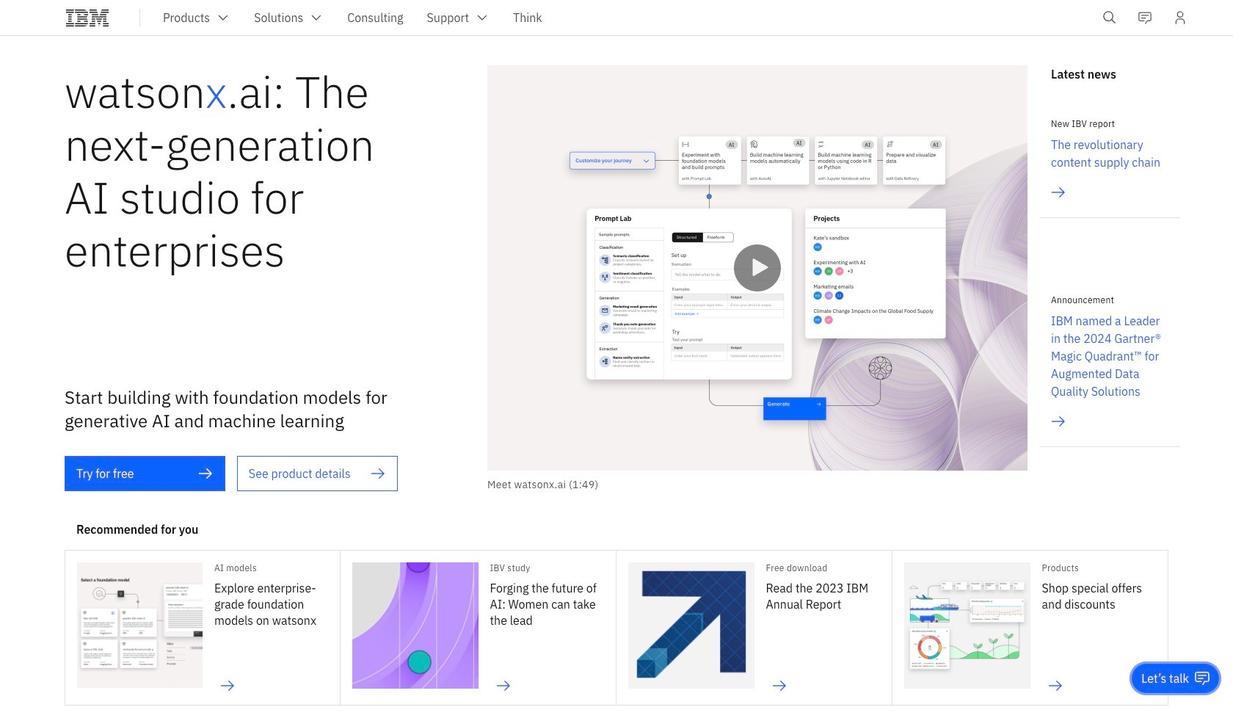 Task type: describe. For each thing, give the bounding box(es) containing it.
let's talk element
[[1142, 671, 1190, 687]]



